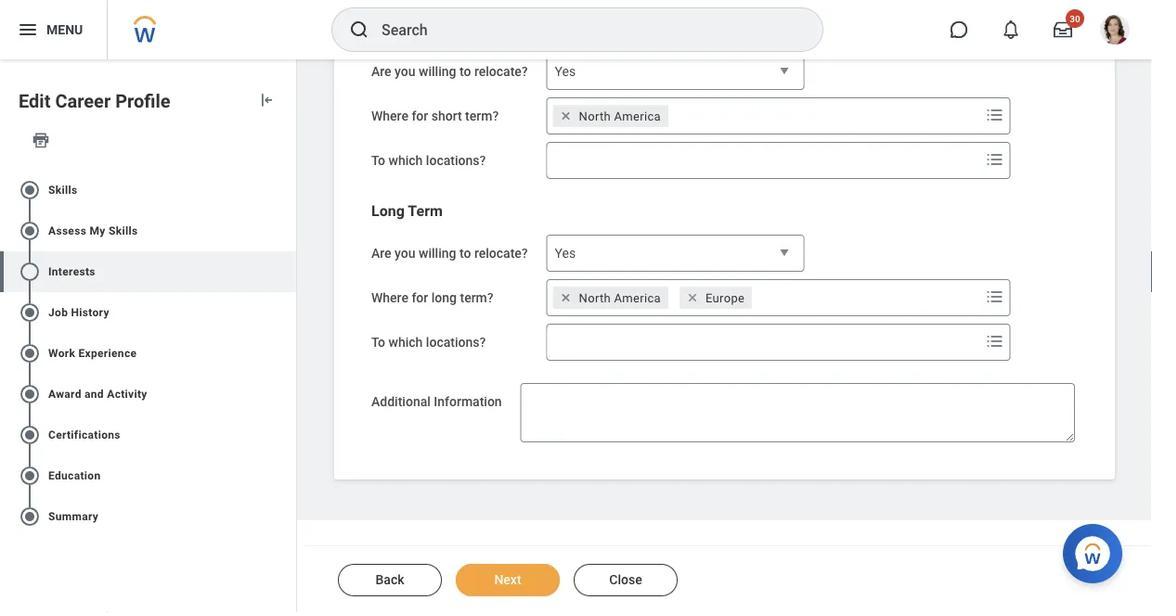 Task type: vqa. For each thing, say whether or not it's contained in the screenshot.
Expense Reports without Exceptions's EXPENSE
no



Task type: describe. For each thing, give the bounding box(es) containing it.
north america for 2nd "north america" element from the bottom of the page
[[579, 109, 661, 123]]

willing for long
[[419, 246, 456, 261]]

prompts image for to which locations?
[[984, 331, 1006, 353]]

additional
[[371, 395, 431, 410]]

list containing skills
[[0, 162, 296, 545]]

prompts image for to which locations?
[[984, 149, 1006, 171]]

long
[[371, 202, 405, 220]]

america for 2nd "north america" element from the bottom of the page
[[614, 109, 661, 123]]

long term
[[371, 202, 443, 220]]

justify image
[[17, 19, 39, 41]]

error image for assess my skills
[[278, 220, 296, 242]]

close button
[[574, 565, 678, 597]]

north america element inside items selected list box
[[579, 290, 661, 306]]

award
[[48, 388, 82, 401]]

which for long
[[389, 335, 423, 351]]

my
[[90, 225, 106, 238]]

to for short
[[460, 64, 471, 79]]

radio custom image for summary
[[19, 506, 41, 528]]

education link
[[0, 456, 296, 497]]

which for short
[[389, 153, 423, 169]]

skills link
[[0, 170, 296, 211]]

locations? for short
[[426, 153, 486, 169]]

for for long
[[412, 291, 428, 306]]

to which locations? for long
[[371, 335, 486, 351]]

job history
[[48, 306, 109, 319]]

long term button
[[371, 202, 443, 220]]

where for where for long term?
[[371, 291, 409, 306]]

career
[[55, 91, 111, 112]]

action bar region
[[305, 546, 1152, 614]]

items selected list box
[[548, 281, 982, 315]]

long
[[432, 291, 457, 306]]

transformation import image
[[257, 91, 276, 110]]

1 north america element from the top
[[579, 108, 661, 124]]

europe, press delete to clear value. option
[[680, 287, 752, 309]]

certifications link
[[0, 415, 296, 456]]

notifications large image
[[1002, 20, 1021, 39]]

relocate? for where for long term?
[[474, 246, 528, 261]]

are you willing to relocate? for long
[[371, 246, 528, 261]]

assess my skills
[[48, 225, 138, 238]]

short
[[432, 109, 462, 124]]

you for long
[[395, 246, 416, 261]]

north america for "north america" element in the items selected list box
[[579, 291, 661, 305]]

to for long
[[460, 246, 471, 261]]

willing for short
[[419, 64, 456, 79]]

radio custom image for work experience
[[19, 342, 41, 365]]

are for where for long term?
[[371, 246, 392, 261]]

award and activity
[[48, 388, 147, 401]]

menu
[[46, 22, 83, 37]]

to which locations? for short
[[371, 153, 486, 169]]

profile logan mcneil image
[[1100, 15, 1130, 48]]

yes button for where for long term?
[[547, 235, 805, 273]]

assess
[[48, 225, 87, 238]]

activity
[[107, 388, 147, 401]]

radio custom image for certifications
[[19, 424, 41, 446]]

1 north from the top
[[579, 109, 611, 123]]

error image for interests
[[278, 261, 296, 283]]

work
[[48, 347, 75, 360]]

for for short
[[412, 109, 428, 124]]

to which locations? field for where for short term?
[[548, 144, 980, 177]]



Task type: locate. For each thing, give the bounding box(es) containing it.
1 horizontal spatial x small image
[[683, 289, 702, 307]]

where inside the long term group
[[371, 291, 409, 306]]

print image
[[32, 131, 50, 149]]

radio custom image inside certifications link
[[19, 424, 41, 446]]

radio custom image inside assess my skills link
[[19, 220, 41, 242]]

radio custom image inside interests 'link'
[[19, 261, 41, 283]]

1 for from the top
[[412, 109, 428, 124]]

1 vertical spatial to
[[460, 246, 471, 261]]

0 horizontal spatial x small image
[[557, 289, 575, 307]]

prompts image for where for long term?
[[984, 286, 1006, 308]]

0 vertical spatial relocate?
[[474, 64, 528, 79]]

locations? down short
[[426, 153, 486, 169]]

radio custom image inside the award and activity link
[[19, 383, 41, 406]]

interests
[[48, 265, 95, 278]]

skills up assess at top
[[48, 184, 77, 197]]

you
[[395, 64, 416, 79], [395, 246, 416, 261]]

to which locations?
[[371, 153, 486, 169], [371, 335, 486, 351]]

error image inside interests 'link'
[[278, 261, 296, 283]]

1 vertical spatial yes
[[555, 246, 576, 261]]

list
[[0, 162, 296, 545]]

north inside items selected list box
[[579, 291, 611, 305]]

for inside the long term group
[[412, 291, 428, 306]]

north america element
[[579, 108, 661, 124], [579, 290, 661, 306]]

1 vertical spatial you
[[395, 246, 416, 261]]

0 vertical spatial to
[[371, 153, 385, 169]]

america for "north america" element in the items selected list box
[[614, 291, 661, 305]]

where for where for short term?
[[371, 109, 409, 124]]

term? for where for short term?
[[465, 109, 499, 124]]

workday assistant region
[[1063, 517, 1130, 584]]

assess my skills link
[[0, 211, 296, 251]]

north
[[579, 109, 611, 123], [579, 291, 611, 305]]

1 vertical spatial for
[[412, 291, 428, 306]]

0 vertical spatial are you willing to relocate?
[[371, 64, 528, 79]]

radio custom image
[[19, 179, 41, 201], [19, 220, 41, 242], [19, 383, 41, 406], [19, 424, 41, 446], [19, 506, 41, 528]]

Additional Information text field
[[521, 384, 1075, 443]]

radio custom image for education
[[19, 465, 41, 487]]

prompts image for where for short term?
[[984, 104, 1006, 126]]

locations? inside the long term group
[[426, 335, 486, 351]]

menu button
[[0, 0, 107, 59]]

prompts image
[[984, 104, 1006, 126], [984, 149, 1006, 171]]

summary
[[48, 511, 98, 524]]

interests link
[[0, 251, 296, 292]]

1 vertical spatial prompts image
[[984, 149, 1006, 171]]

you up where for short term?
[[395, 64, 416, 79]]

1 to from the top
[[371, 153, 385, 169]]

0 vertical spatial north
[[579, 109, 611, 123]]

radio custom image left interests
[[19, 261, 41, 283]]

1 you from the top
[[395, 64, 416, 79]]

1 north america, press delete to clear value. option from the top
[[553, 105, 669, 127]]

you inside the long term group
[[395, 246, 416, 261]]

america left europe, press delete to clear value. option
[[614, 291, 661, 305]]

america
[[614, 109, 661, 123], [614, 291, 661, 305]]

2 radio custom image from the top
[[19, 220, 41, 242]]

2 prompts image from the top
[[984, 149, 1006, 171]]

radio custom image inside skills link
[[19, 179, 41, 201]]

radio custom image left assess at top
[[19, 220, 41, 242]]

3 radio custom image from the top
[[19, 342, 41, 365]]

radio custom image left award
[[19, 383, 41, 406]]

1 are from the top
[[371, 64, 392, 79]]

2 yes button from the top
[[547, 235, 805, 273]]

for
[[412, 109, 428, 124], [412, 291, 428, 306]]

skills
[[48, 184, 77, 197], [109, 225, 138, 238]]

2 prompts image from the top
[[984, 331, 1006, 353]]

2 to which locations? field from the top
[[548, 326, 980, 359]]

1 locations? from the top
[[426, 153, 486, 169]]

are you willing to relocate?
[[371, 64, 528, 79], [371, 246, 528, 261]]

relocate? inside the long term group
[[474, 246, 528, 261]]

0 vertical spatial north america, press delete to clear value. option
[[553, 105, 669, 127]]

for left short
[[412, 109, 428, 124]]

are down long
[[371, 246, 392, 261]]

0 horizontal spatial skills
[[48, 184, 77, 197]]

x small image inside europe, press delete to clear value. option
[[683, 289, 702, 307]]

1 vertical spatial north america, press delete to clear value. option
[[553, 287, 669, 309]]

to
[[371, 153, 385, 169], [371, 335, 385, 351]]

1 to which locations? from the top
[[371, 153, 486, 169]]

to
[[460, 64, 471, 79], [460, 246, 471, 261]]

radio custom image
[[19, 261, 41, 283], [19, 302, 41, 324], [19, 342, 41, 365], [19, 465, 41, 487]]

error image
[[278, 179, 296, 201]]

term? for where for long term?
[[460, 291, 494, 306]]

2 north america from the top
[[579, 291, 661, 305]]

0 vertical spatial to which locations? field
[[548, 144, 980, 177]]

to which locations? down where for long term?
[[371, 335, 486, 351]]

which down where for long term?
[[389, 335, 423, 351]]

to which locations? inside the long term group
[[371, 335, 486, 351]]

2 are from the top
[[371, 246, 392, 261]]

2 are you willing to relocate? from the top
[[371, 246, 528, 261]]

which
[[389, 153, 423, 169], [389, 335, 423, 351]]

where left short
[[371, 109, 409, 124]]

1 america from the top
[[614, 109, 661, 123]]

award and activity link
[[0, 374, 296, 415]]

1 vertical spatial skills
[[109, 225, 138, 238]]

willing
[[419, 64, 456, 79], [419, 246, 456, 261]]

work experience link
[[0, 333, 296, 374]]

term? inside the long term group
[[460, 291, 494, 306]]

europe
[[706, 291, 745, 305]]

america right x small image at the top of page
[[614, 109, 661, 123]]

0 vertical spatial for
[[412, 109, 428, 124]]

x small image for north america
[[557, 289, 575, 307]]

back button
[[338, 565, 442, 597]]

1 vertical spatial are you willing to relocate?
[[371, 246, 528, 261]]

1 vertical spatial yes button
[[547, 235, 805, 273]]

yes button
[[547, 53, 805, 91], [547, 235, 805, 273]]

1 vertical spatial north america
[[579, 291, 661, 305]]

term? right short
[[465, 109, 499, 124]]

3 radio custom image from the top
[[19, 383, 41, 406]]

0 vertical spatial north america
[[579, 109, 661, 123]]

are up where for short term?
[[371, 64, 392, 79]]

are inside the long term group
[[371, 246, 392, 261]]

x small image
[[557, 107, 575, 125]]

1 vertical spatial locations?
[[426, 335, 486, 351]]

to for where for long term?
[[371, 335, 385, 351]]

1 horizontal spatial skills
[[109, 225, 138, 238]]

1 which from the top
[[389, 153, 423, 169]]

north america inside items selected list box
[[579, 291, 661, 305]]

north america, press delete to clear value. option
[[553, 105, 669, 127], [553, 287, 669, 309]]

error image
[[278, 220, 296, 242], [278, 261, 296, 283]]

locations? for long
[[426, 335, 486, 351]]

to which locations? field for where for long term?
[[548, 326, 980, 359]]

1 vertical spatial which
[[389, 335, 423, 351]]

yes button for where for short term?
[[547, 53, 805, 91]]

information
[[434, 395, 502, 410]]

are you willing to relocate? up short
[[371, 64, 528, 79]]

0 vertical spatial prompts image
[[984, 104, 1006, 126]]

2 north america element from the top
[[579, 290, 661, 306]]

job history link
[[0, 292, 296, 333]]

1 vertical spatial where
[[371, 291, 409, 306]]

0 vertical spatial which
[[389, 153, 423, 169]]

long term group
[[371, 202, 1078, 361]]

locations? down long
[[426, 335, 486, 351]]

30
[[1070, 13, 1081, 24]]

2 you from the top
[[395, 246, 416, 261]]

radio custom image left summary
[[19, 506, 41, 528]]

to up where for long term?
[[460, 246, 471, 261]]

1 where from the top
[[371, 109, 409, 124]]

north america
[[579, 109, 661, 123], [579, 291, 661, 305]]

1 yes button from the top
[[547, 53, 805, 91]]

radio custom image for interests
[[19, 261, 41, 283]]

where for long term?
[[371, 291, 494, 306]]

2 locations? from the top
[[426, 335, 486, 351]]

radio custom image inside summary link
[[19, 506, 41, 528]]

radio custom image for skills
[[19, 179, 41, 201]]

0 vertical spatial prompts image
[[984, 286, 1006, 308]]

close
[[609, 573, 642, 588]]

radio custom image left the job
[[19, 302, 41, 324]]

2 north from the top
[[579, 291, 611, 305]]

inbox large image
[[1054, 20, 1073, 39]]

1 to from the top
[[460, 64, 471, 79]]

additional information
[[371, 395, 502, 410]]

2 yes from the top
[[555, 246, 576, 261]]

30 button
[[1043, 9, 1085, 50]]

next button
[[456, 565, 560, 597]]

0 vertical spatial error image
[[278, 220, 296, 242]]

where
[[371, 109, 409, 124], [371, 291, 409, 306]]

1 yes from the top
[[555, 64, 576, 79]]

2 to which locations? from the top
[[371, 335, 486, 351]]

are you willing to relocate? inside the long term group
[[371, 246, 528, 261]]

0 vertical spatial north america element
[[579, 108, 661, 124]]

term?
[[465, 109, 499, 124], [460, 291, 494, 306]]

1 north america from the top
[[579, 109, 661, 123]]

radio custom image inside education link
[[19, 465, 41, 487]]

2 willing from the top
[[419, 246, 456, 261]]

0 vertical spatial you
[[395, 64, 416, 79]]

2 error image from the top
[[278, 261, 296, 283]]

radio custom image for job history
[[19, 302, 41, 324]]

1 relocate? from the top
[[474, 64, 528, 79]]

edit
[[19, 91, 51, 112]]

relocate? up where for long term?
[[474, 246, 528, 261]]

x small image
[[557, 289, 575, 307], [683, 289, 702, 307]]

you down long term button
[[395, 246, 416, 261]]

back
[[376, 573, 404, 588]]

certifications
[[48, 429, 121, 442]]

1 error image from the top
[[278, 220, 296, 242]]

where for short term?
[[371, 109, 499, 124]]

2 relocate? from the top
[[474, 246, 528, 261]]

1 vertical spatial term?
[[460, 291, 494, 306]]

1 vertical spatial relocate?
[[474, 246, 528, 261]]

1 prompts image from the top
[[984, 104, 1006, 126]]

1 prompts image from the top
[[984, 286, 1006, 308]]

are
[[371, 64, 392, 79], [371, 246, 392, 261]]

term? right long
[[460, 291, 494, 306]]

4 radio custom image from the top
[[19, 465, 41, 487]]

2 for from the top
[[412, 291, 428, 306]]

1 x small image from the left
[[557, 289, 575, 307]]

relocate?
[[474, 64, 528, 79], [474, 246, 528, 261]]

yes
[[555, 64, 576, 79], [555, 246, 576, 261]]

radio custom image inside work experience link
[[19, 342, 41, 365]]

are for where for short term?
[[371, 64, 392, 79]]

1 vertical spatial to which locations?
[[371, 335, 486, 351]]

radio custom image inside the job history link
[[19, 302, 41, 324]]

0 vertical spatial are
[[371, 64, 392, 79]]

for left long
[[412, 291, 428, 306]]

1 vertical spatial willing
[[419, 246, 456, 261]]

europe element
[[706, 290, 745, 306]]

1 to which locations? field from the top
[[548, 144, 980, 177]]

1 vertical spatial prompts image
[[984, 331, 1006, 353]]

radio custom image left work
[[19, 342, 41, 365]]

x small image inside north america, press delete to clear value. option
[[557, 289, 575, 307]]

2 radio custom image from the top
[[19, 302, 41, 324]]

which inside the long term group
[[389, 335, 423, 351]]

radio custom image left education
[[19, 465, 41, 487]]

prompts image
[[984, 286, 1006, 308], [984, 331, 1006, 353]]

0 vertical spatial skills
[[48, 184, 77, 197]]

0 vertical spatial where
[[371, 109, 409, 124]]

to inside the long term group
[[371, 335, 385, 351]]

0 vertical spatial to
[[460, 64, 471, 79]]

are you willing to relocate? for short
[[371, 64, 528, 79]]

0 vertical spatial to which locations?
[[371, 153, 486, 169]]

summary link
[[0, 497, 296, 537]]

where left long
[[371, 291, 409, 306]]

yes for where for long term?
[[555, 246, 576, 261]]

1 vertical spatial north
[[579, 291, 611, 305]]

radio custom image down print icon at the left of page
[[19, 179, 41, 201]]

5 radio custom image from the top
[[19, 506, 41, 528]]

to up long
[[371, 153, 385, 169]]

you for short
[[395, 64, 416, 79]]

2 to from the top
[[460, 246, 471, 261]]

to inside the long term group
[[460, 246, 471, 261]]

willing down term
[[419, 246, 456, 261]]

2 to from the top
[[371, 335, 385, 351]]

1 vertical spatial america
[[614, 291, 661, 305]]

to up additional on the bottom left of page
[[371, 335, 385, 351]]

experience
[[78, 347, 137, 360]]

1 radio custom image from the top
[[19, 261, 41, 283]]

1 vertical spatial to which locations? field
[[548, 326, 980, 359]]

to for where for short term?
[[371, 153, 385, 169]]

to which locations? field inside the long term group
[[548, 326, 980, 359]]

0 vertical spatial term?
[[465, 109, 499, 124]]

skills right the my
[[109, 225, 138, 238]]

radio custom image for award and activity
[[19, 383, 41, 406]]

0 vertical spatial america
[[614, 109, 661, 123]]

0 vertical spatial yes button
[[547, 53, 805, 91]]

education
[[48, 470, 101, 483]]

1 vertical spatial to
[[371, 335, 385, 351]]

2 which from the top
[[389, 335, 423, 351]]

radio custom image left certifications
[[19, 424, 41, 446]]

search image
[[348, 19, 371, 41]]

To which locations? field
[[548, 144, 980, 177], [548, 326, 980, 359]]

1 are you willing to relocate? from the top
[[371, 64, 528, 79]]

are you willing to relocate? up long
[[371, 246, 528, 261]]

2 north america, press delete to clear value. option from the top
[[553, 287, 669, 309]]

radio custom image for assess my skills
[[19, 220, 41, 242]]

2 where from the top
[[371, 291, 409, 306]]

job
[[48, 306, 68, 319]]

next
[[494, 573, 521, 588]]

edit career profile
[[19, 91, 171, 112]]

1 vertical spatial error image
[[278, 261, 296, 283]]

0 vertical spatial locations?
[[426, 153, 486, 169]]

willing inside the long term group
[[419, 246, 456, 261]]

0 vertical spatial yes
[[555, 64, 576, 79]]

2 x small image from the left
[[683, 289, 702, 307]]

0 vertical spatial willing
[[419, 64, 456, 79]]

and
[[85, 388, 104, 401]]

locations?
[[426, 153, 486, 169], [426, 335, 486, 351]]

which up long term
[[389, 153, 423, 169]]

1 vertical spatial north america element
[[579, 290, 661, 306]]

yes button inside the long term group
[[547, 235, 805, 273]]

Search Workday  search field
[[382, 9, 785, 50]]

willing up where for short term?
[[419, 64, 456, 79]]

to which locations? down where for short term?
[[371, 153, 486, 169]]

x small image for europe
[[683, 289, 702, 307]]

term
[[408, 202, 443, 220]]

america inside items selected list box
[[614, 291, 661, 305]]

yes for where for short term?
[[555, 64, 576, 79]]

1 vertical spatial are
[[371, 246, 392, 261]]

history
[[71, 306, 109, 319]]

profile
[[115, 91, 171, 112]]

4 radio custom image from the top
[[19, 424, 41, 446]]

relocate? up where for short term?
[[474, 64, 528, 79]]

2 america from the top
[[614, 291, 661, 305]]

yes inside the long term group
[[555, 246, 576, 261]]

to up short
[[460, 64, 471, 79]]

1 radio custom image from the top
[[19, 179, 41, 201]]

relocate? for where for short term?
[[474, 64, 528, 79]]

work experience
[[48, 347, 137, 360]]

1 willing from the top
[[419, 64, 456, 79]]



